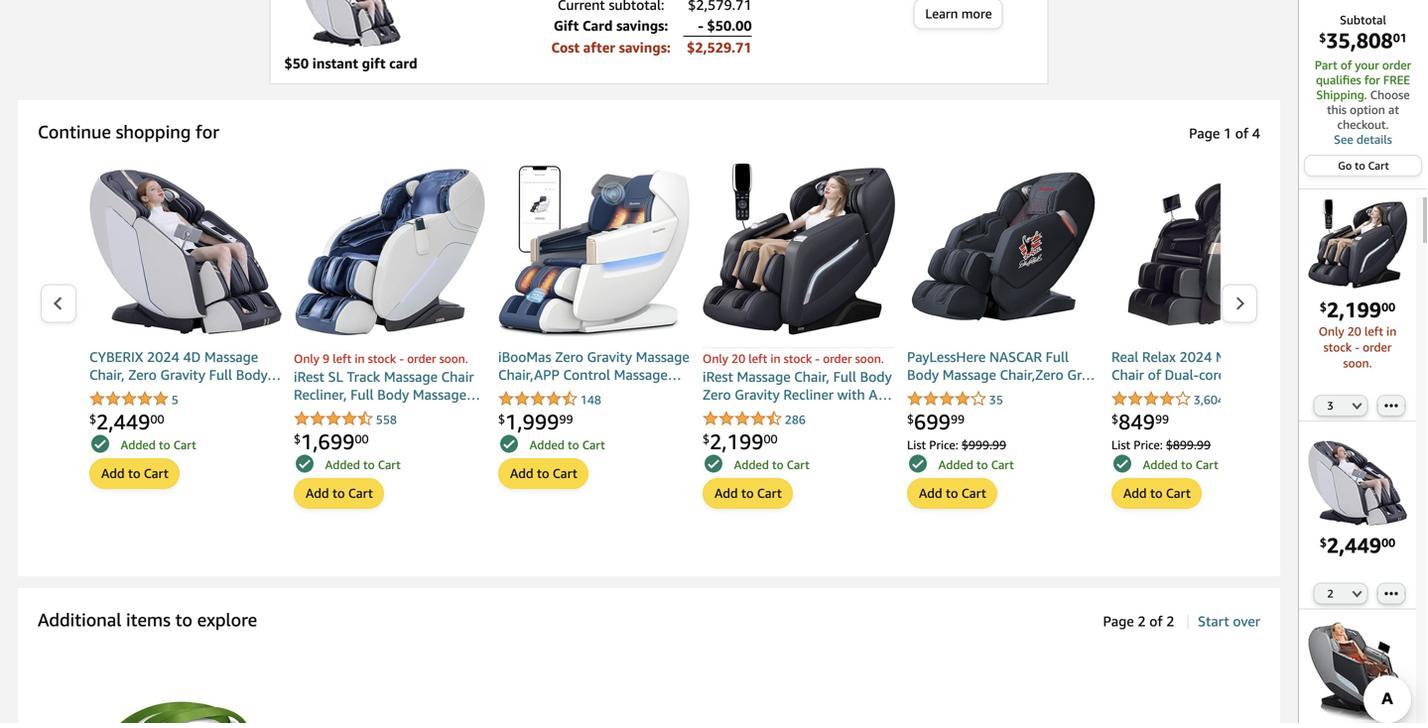 Task type: vqa. For each thing, say whether or not it's contained in the screenshot.
the - in the Only 20 left in stock - order soon. iRest Massage Chair, Full Body Zero Gravity Recliner with A…
yes



Task type: locate. For each thing, give the bounding box(es) containing it.
1 horizontal spatial only
[[703, 352, 728, 366]]

0 horizontal spatial price:
[[929, 438, 958, 452]]

add
[[101, 466, 125, 481], [510, 466, 533, 481], [306, 486, 329, 501], [715, 486, 738, 501], [919, 486, 942, 501], [1123, 486, 1147, 501]]

gravity inside only 20 left in stock - order soon. irest massage chair, full body zero gravity recliner with a…
[[735, 387, 780, 403]]

added to cart down $ 1,999 99
[[530, 438, 605, 452]]

only inside only 20 left in stock - order soon. irest massage chair, full body zero gravity recliner with a…
[[703, 352, 728, 366]]

shipping.
[[1316, 88, 1367, 102]]

1 vertical spatial $ 2,199 00
[[703, 429, 778, 454]]

stock
[[1323, 340, 1352, 354], [368, 352, 396, 366], [784, 352, 812, 366]]

order for only 20 left in stock - order soon. irest massage chair, full body zero gravity recliner with a…
[[823, 352, 852, 366]]

0 horizontal spatial $ 2,449 00
[[89, 409, 164, 434]]

0 vertical spatial 2,449
[[96, 409, 150, 434]]

- $50.00
[[698, 17, 752, 34]]

00 inside $ 1,699 00
[[355, 432, 369, 446]]

soon. up dropdown image
[[1343, 356, 1372, 370]]

body…
[[236, 367, 281, 383]]

20 up the 286 "link"
[[731, 352, 745, 366]]

99 inside $ 699 99
[[951, 412, 965, 426]]

1 horizontal spatial body
[[860, 369, 892, 385]]

list down 849
[[1112, 438, 1130, 452]]

irest sl track massage chair recliner, full body massage chair with zero gravity, bluetooth speaker, airbags, heating, and fo image
[[294, 156, 486, 348]]

2024 up dual- at the right
[[1179, 349, 1212, 365]]

1 horizontal spatial 20
[[1347, 324, 1361, 338]]

99 for 699
[[951, 412, 965, 426]]

2 2024 from the left
[[1179, 349, 1212, 365]]

add to cart submit down list price: $999.99
[[908, 479, 996, 508]]

0 horizontal spatial left
[[333, 352, 352, 366]]

20
[[1347, 324, 1361, 338], [731, 352, 745, 366]]

added down $ 1,699 00
[[325, 458, 360, 472]]

part
[[1315, 58, 1338, 72]]

list for 699
[[907, 438, 926, 452]]

$ inside subtotal $ 35,808 01
[[1319, 31, 1326, 45]]

1 horizontal spatial $ 2,199 00
[[1320, 297, 1395, 322]]

savings: down the gift card savings:
[[619, 39, 671, 56]]

stock up 'irest massage chair, full body zero gravity recliner with a…' link
[[784, 352, 812, 366]]

gift
[[362, 55, 386, 71]]

$2,529.71
[[687, 39, 752, 56]]

order inside only 20 left in stock - order soon. irest massage chair, full body zero gravity recliner with a…
[[823, 352, 852, 366]]

track,
[[1241, 367, 1278, 383]]

add for paylesshere nascar full body massage chair,zero gr…
[[919, 486, 942, 501]]

1 vertical spatial for
[[196, 121, 219, 142]]

1 horizontal spatial chair
[[1112, 367, 1144, 383]]

0 horizontal spatial body
[[377, 387, 409, 403]]

1 list from the left
[[907, 438, 926, 452]]

0 vertical spatial zero
[[555, 349, 583, 365]]

0 horizontal spatial alert image
[[705, 455, 722, 473]]

$50.00
[[707, 17, 752, 34]]

1 horizontal spatial list
[[1112, 438, 1130, 452]]

add for real relax 2024 massage chair of dual-core s track, f…
[[1123, 486, 1147, 501]]

part of your order qualifies for free shipping.
[[1315, 58, 1411, 102]]

$ 2,449 00 up dropdown icon
[[1320, 533, 1395, 558]]

1 vertical spatial page
[[1103, 613, 1134, 630]]

left
[[1365, 324, 1383, 338], [333, 352, 352, 366], [749, 352, 767, 366]]

2 horizontal spatial left
[[1365, 324, 1383, 338]]

99 inside $ 1,999 99
[[559, 412, 573, 426]]

full up gr… at the bottom of the page
[[1046, 349, 1069, 365]]

0 horizontal spatial gravity
[[160, 367, 205, 383]]

instant
[[312, 55, 358, 71]]

alert image for iboomas zero gravity massage chair,app control massage…
[[500, 435, 518, 453]]

control
[[563, 367, 610, 383]]

of up qualifies in the right of the page
[[1341, 58, 1352, 72]]

2
[[1327, 588, 1334, 601], [1138, 613, 1146, 630], [1166, 613, 1174, 630]]

0 horizontal spatial stock
[[368, 352, 396, 366]]

added to cart down the $999.99
[[939, 458, 1014, 472]]

alert image
[[91, 435, 109, 453], [500, 435, 518, 453], [296, 455, 314, 473], [909, 455, 927, 473]]

go to cart link
[[1305, 156, 1421, 176]]

1 horizontal spatial 2,449
[[1327, 533, 1382, 558]]

0 horizontal spatial 2,199
[[710, 429, 764, 454]]

0 horizontal spatial massage…
[[413, 387, 480, 403]]

1 horizontal spatial for
[[1364, 73, 1380, 87]]

2 horizontal spatial 2
[[1327, 588, 1334, 601]]

gravity inside iboomas zero gravity massage chair,app control massage…
[[587, 349, 632, 365]]

2 horizontal spatial in
[[1387, 324, 1397, 338]]

0 horizontal spatial 20
[[731, 352, 745, 366]]

$ down 5 link
[[89, 412, 96, 426]]

iboomas
[[498, 349, 551, 365]]

2 horizontal spatial 99
[[1155, 412, 1169, 426]]

left inside only 20 left in stock - order soon. irest massage chair, full body zero gravity recliner with a…
[[749, 352, 767, 366]]

1 horizontal spatial price:
[[1134, 438, 1163, 452]]

savings: for gift card savings:
[[616, 17, 668, 34]]

Add to Cart submit
[[90, 459, 178, 488], [499, 459, 587, 488], [295, 479, 383, 508], [704, 479, 792, 508], [908, 479, 996, 508], [1113, 479, 1201, 508]]

2,199 down the 286 "link"
[[710, 429, 764, 454]]

iboomas zero gravity massage chair,app control massage… link
[[498, 348, 691, 387]]

2,449 up dropdown icon
[[1327, 533, 1382, 558]]

massage inside only 20 left in stock - order soon. irest massage chair, full body zero gravity recliner with a…
[[737, 369, 791, 385]]

1 irest from the left
[[294, 369, 324, 385]]

only for 2,199
[[703, 352, 728, 366]]

- inside only 9 left in stock - order soon. irest sl track massage chair recliner, full body massage…
[[399, 352, 404, 366]]

added down the 286 "link"
[[734, 458, 769, 472]]

add down 5 link
[[101, 466, 125, 481]]

add to cart
[[101, 466, 169, 481], [510, 466, 577, 481], [306, 486, 373, 501], [715, 486, 782, 501], [919, 486, 986, 501], [1123, 486, 1191, 501]]

go
[[1338, 159, 1352, 172]]

add for cyberix 2024 4d massage chair, zero gravity full body…
[[101, 466, 125, 481]]

sl
[[328, 369, 343, 385]]

alert image
[[705, 455, 722, 473], [1113, 455, 1131, 473]]

soon. inside only 20 left in stock - order soon. irest massage chair, full body zero gravity recliner with a…
[[855, 352, 884, 366]]

petsafe nylon dog leash - strong, durable, traditional style leash with easy to use bolt snap - 1 in. x 6 ft., apple green image
[[74, 644, 267, 723]]

0 vertical spatial massage…
[[614, 367, 682, 383]]

- up the irest sl track massage chair recliner, full body massage… link
[[399, 352, 404, 366]]

soon. up a…
[[855, 352, 884, 366]]

stock for 2,199
[[784, 352, 812, 366]]

$ 2,449 00
[[89, 409, 164, 434], [1320, 533, 1395, 558]]

- up the $2,529.71
[[698, 17, 704, 34]]

add down 1,999
[[510, 466, 533, 481]]

849
[[1118, 409, 1155, 434]]

added to cart down 5
[[121, 438, 196, 452]]

page
[[1189, 125, 1220, 141], [1103, 613, 1134, 630]]

1 horizontal spatial in
[[771, 352, 781, 366]]

stock up 3
[[1323, 340, 1352, 354]]

add to cart submit down $ 1,999 99
[[499, 459, 587, 488]]

$ 2,199 00 down the 286 "link"
[[703, 429, 778, 454]]

soon. inside only 9 left in stock - order soon. irest sl track massage chair recliner, full body massage…
[[439, 352, 468, 366]]

0 horizontal spatial 2,449
[[96, 409, 150, 434]]

irest sl track massage chair recliner, full body massage… link
[[294, 368, 486, 407]]

2 horizontal spatial gravity
[[735, 387, 780, 403]]

1 horizontal spatial left
[[749, 352, 767, 366]]

chair left the chair,app
[[441, 369, 474, 385]]

massage inside only 9 left in stock - order soon. irest sl track massage chair recliner, full body massage…
[[384, 369, 438, 385]]

full up with
[[833, 369, 856, 385]]

1 horizontal spatial soon.
[[855, 352, 884, 366]]

irest up the 286 "link"
[[703, 369, 733, 385]]

in
[[1387, 324, 1397, 338], [355, 352, 365, 366], [771, 352, 781, 366]]

zero inside the cyberix 2024 4d massage chair, zero gravity full body…
[[128, 367, 157, 383]]

gravity up control
[[587, 349, 632, 365]]

1 horizontal spatial irest
[[703, 369, 733, 385]]

0 vertical spatial for
[[1364, 73, 1380, 87]]

explore
[[197, 609, 257, 631]]

left inside only 9 left in stock - order soon. irest sl track massage chair recliner, full body massage…
[[333, 352, 352, 366]]

full inside only 9 left in stock - order soon. irest sl track massage chair recliner, full body massage…
[[350, 387, 374, 403]]

1 price: from the left
[[929, 438, 958, 452]]

left up 'irest massage chair, full body zero gravity recliner with a…' link
[[749, 352, 767, 366]]

only inside only 9 left in stock - order soon. irest sl track massage chair recliner, full body massage…
[[294, 352, 319, 366]]

card
[[389, 55, 417, 71]]

1 horizontal spatial massage…
[[614, 367, 682, 383]]

for
[[1364, 73, 1380, 87], [196, 121, 219, 142]]

page 1 of 4
[[1189, 125, 1260, 141]]

- up 'irest massage chair, full body zero gravity recliner with a…' link
[[815, 352, 820, 366]]

massage… inside only 9 left in stock - order soon. irest sl track massage chair recliner, full body massage…
[[413, 387, 480, 403]]

savings: up the cost after savings: at the top left of page
[[616, 17, 668, 34]]

full inside only 20 left in stock - order soon. irest massage chair, full body zero gravity recliner with a…
[[833, 369, 856, 385]]

$ 2,199 00 up only 20 left in stock - order soon.
[[1320, 297, 1395, 322]]

00
[[1382, 300, 1395, 314], [150, 412, 164, 426], [355, 432, 369, 446], [764, 432, 778, 446], [1382, 536, 1395, 550]]

gr…
[[1067, 367, 1095, 383]]

20 up dropdown image
[[1347, 324, 1361, 338]]

99 inside $ 849 99
[[1155, 412, 1169, 426]]

alert image down the 286 "link"
[[705, 455, 722, 473]]

0 horizontal spatial for
[[196, 121, 219, 142]]

$ down the 286 "link"
[[703, 432, 710, 446]]

in inside only 20 left in stock - order soon.
[[1387, 324, 1397, 338]]

2,449 down 5 link
[[96, 409, 150, 434]]

3,604 link
[[1112, 391, 1225, 409]]

20 for only 20 left in stock - order soon.
[[1347, 324, 1361, 338]]

2 horizontal spatial only
[[1319, 324, 1344, 338]]

body
[[907, 367, 939, 383], [860, 369, 892, 385], [377, 387, 409, 403]]

- inside only 20 left in stock - order soon. irest massage chair, full body zero gravity recliner with a…
[[815, 352, 820, 366]]

item in your cart image
[[301, 0, 401, 54]]

1 vertical spatial gravity
[[160, 367, 205, 383]]

with
[[837, 387, 865, 403]]

0 horizontal spatial chair
[[441, 369, 474, 385]]

price:
[[929, 438, 958, 452], [1134, 438, 1163, 452]]

only inside only 20 left in stock - order soon.
[[1319, 324, 1344, 338]]

2 list from the left
[[1112, 438, 1130, 452]]

$ inside $ 1,999 99
[[498, 412, 505, 426]]

soon. for 2,199
[[855, 352, 884, 366]]

99 down 148 link
[[559, 412, 573, 426]]

savings: for cost after savings:
[[619, 39, 671, 56]]

order inside only 9 left in stock - order soon. irest sl track massage chair recliner, full body massage…
[[407, 352, 436, 366]]

alert image down list price: $899.99
[[1113, 455, 1131, 473]]

1,999
[[505, 409, 559, 434]]

20 inside only 20 left in stock - order soon. irest massage chair, full body zero gravity recliner with a…
[[731, 352, 745, 366]]

0 horizontal spatial irest
[[294, 369, 324, 385]]

cyberix 2024 4d massage chair, zero gravity full body… link
[[89, 348, 282, 387]]

2 horizontal spatial soon.
[[1343, 356, 1372, 370]]

0 vertical spatial 2,199
[[1327, 297, 1382, 322]]

0 horizontal spatial zero
[[128, 367, 157, 383]]

only for 1,699
[[294, 352, 319, 366]]

$ down 148 link
[[498, 412, 505, 426]]

left down irest massage chair, full body zero gravity recliner with ai voice control, sl track, bluetooth, yoga stretching, foot rollers, airbags, heating (black) image
[[1365, 324, 1383, 338]]

only up 3
[[1319, 324, 1344, 338]]

1 vertical spatial zero
[[128, 367, 157, 383]]

list
[[77, 156, 1427, 557]]

list containing 2,449
[[77, 156, 1427, 557]]

list for 849
[[1112, 438, 1130, 452]]

0 horizontal spatial soon.
[[439, 352, 468, 366]]

1 vertical spatial savings:
[[619, 39, 671, 56]]

1 horizontal spatial stock
[[784, 352, 812, 366]]

3 99 from the left
[[1155, 412, 1169, 426]]

in down irest massage chair, full body zero gravity recliner with ai voice control, sl track, bluetooth, yoga stretching, foot rollers, airbags, heating (black) image
[[1387, 324, 1397, 338]]

added to cart
[[121, 438, 196, 452], [530, 438, 605, 452], [325, 458, 401, 472], [734, 458, 810, 472], [939, 458, 1014, 472], [1143, 458, 1218, 472]]

add down list price: $999.99
[[919, 486, 942, 501]]

massage…
[[614, 367, 682, 383], [413, 387, 480, 403]]

real
[[1112, 349, 1139, 365]]

1 2024 from the left
[[147, 349, 179, 365]]

cyberix
[[89, 349, 143, 365]]

paylesshere
[[907, 349, 986, 365]]

left right 9
[[333, 352, 352, 366]]

page left the start
[[1103, 613, 1134, 630]]

to
[[1355, 159, 1365, 172], [159, 438, 170, 452], [568, 438, 579, 452], [363, 458, 375, 472], [772, 458, 784, 472], [977, 458, 988, 472], [1181, 458, 1192, 472], [128, 466, 140, 481], [537, 466, 549, 481], [332, 486, 345, 501], [741, 486, 754, 501], [946, 486, 958, 501], [1150, 486, 1163, 501], [175, 609, 192, 631]]

0 horizontal spatial 2
[[1138, 613, 1146, 630]]

0 vertical spatial 20
[[1347, 324, 1361, 338]]

checkout.
[[1337, 118, 1389, 131]]

$ 2,449 00 down 5 link
[[89, 409, 164, 434]]

irest for 1,699
[[294, 369, 324, 385]]

order inside only 20 left in stock - order soon.
[[1363, 340, 1392, 354]]

1 horizontal spatial page
[[1189, 125, 1220, 141]]

only left 9
[[294, 352, 319, 366]]

1 vertical spatial $ 2,449 00
[[1320, 533, 1395, 558]]

in up 'irest massage chair, full body zero gravity recliner with a…' link
[[771, 352, 781, 366]]

in inside only 20 left in stock - order soon. irest massage chair, full body zero gravity recliner with a…
[[771, 352, 781, 366]]

chair, down cyberix
[[89, 367, 125, 383]]

0 horizontal spatial list
[[907, 438, 926, 452]]

page for page 1 of 4
[[1189, 125, 1220, 141]]

only 9 left in stock - order soon. irest sl track massage chair recliner, full body massage…
[[294, 352, 480, 403]]

for right shopping
[[196, 121, 219, 142]]

full down "track"
[[350, 387, 374, 403]]

list
[[907, 438, 926, 452], [1112, 438, 1130, 452]]

2 vertical spatial gravity
[[735, 387, 780, 403]]

alert image for cyberix 2024 4d massage chair, zero gravity full body…
[[91, 435, 109, 453]]

add to cart submit down 5 link
[[90, 459, 178, 488]]

$ down the 35 'link' on the bottom of the page
[[907, 412, 914, 426]]

chair,app
[[498, 367, 560, 383]]

2,449
[[96, 409, 150, 434], [1327, 533, 1382, 558]]

1 horizontal spatial chair,
[[794, 369, 830, 385]]

irest up recliner,
[[294, 369, 324, 385]]

0 horizontal spatial in
[[355, 352, 365, 366]]

only up the 286 "link"
[[703, 352, 728, 366]]

list price: $899.99
[[1112, 438, 1211, 452]]

irest
[[294, 369, 324, 385], [703, 369, 733, 385]]

full
[[1046, 349, 1069, 365], [209, 367, 232, 383], [833, 369, 856, 385], [350, 387, 374, 403]]

2,199
[[1327, 297, 1382, 322], [710, 429, 764, 454]]

$ down cyberix 2024 4d massage chair, zero gravity full body airbag massage,heating function,thai stretching recliner with longer sl track,electric calfrest extension,ai voice control mt398 (white) image
[[1320, 536, 1327, 550]]

page left 1
[[1189, 125, 1220, 141]]

irest inside only 20 left in stock - order soon. irest massage chair, full body zero gravity recliner with a…
[[703, 369, 733, 385]]

0 vertical spatial savings:
[[616, 17, 668, 34]]

chair
[[1112, 367, 1144, 383], [441, 369, 474, 385]]

order for only 9 left in stock - order soon. irest sl track massage chair recliner, full body massage…
[[407, 352, 436, 366]]

286 link
[[703, 411, 806, 429]]

0 horizontal spatial chair,
[[89, 367, 125, 383]]

gravity down "4d"
[[160, 367, 205, 383]]

added to cart for real relax 2024 massage chair of dual-core s track, f…
[[1143, 458, 1218, 472]]

558
[[376, 413, 397, 427]]

added for cyberix 2024 4d massage chair, zero gravity full body…
[[121, 438, 156, 452]]

body down 'paylesshere'
[[907, 367, 939, 383]]

1 horizontal spatial 2024
[[1179, 349, 1212, 365]]

35
[[989, 393, 1003, 407]]

20 inside only 20 left in stock - order soon.
[[1347, 324, 1361, 338]]

99 for 849
[[1155, 412, 1169, 426]]

2 horizontal spatial stock
[[1323, 340, 1352, 354]]

0 horizontal spatial 2024
[[147, 349, 179, 365]]

in inside only 9 left in stock - order soon. irest sl track massage chair recliner, full body massage…
[[355, 352, 365, 366]]

soon. inside only 20 left in stock - order soon.
[[1343, 356, 1372, 370]]

0 horizontal spatial only
[[294, 352, 319, 366]]

add to cart submit for real relax 2024 massage chair of dual-core s track, f…
[[1113, 479, 1201, 508]]

price: down $ 699 99
[[929, 438, 958, 452]]

zero up control
[[555, 349, 583, 365]]

1 horizontal spatial $ 2,449 00
[[1320, 533, 1395, 558]]

chair, up recliner at the right bottom
[[794, 369, 830, 385]]

2 price: from the left
[[1134, 438, 1163, 452]]

-
[[698, 17, 704, 34], [1355, 340, 1360, 354], [399, 352, 404, 366], [815, 352, 820, 366]]

after
[[583, 39, 615, 56]]

1 99 from the left
[[559, 412, 573, 426]]

cart
[[1368, 159, 1389, 172], [173, 438, 196, 452], [582, 438, 605, 452], [378, 458, 401, 472], [787, 458, 810, 472], [991, 458, 1014, 472], [1196, 458, 1218, 472], [144, 466, 169, 481], [553, 466, 577, 481], [348, 486, 373, 501], [757, 486, 782, 501], [962, 486, 986, 501], [1166, 486, 1191, 501]]

irest massage chair, full body zero gravity recliner with ai voice control, sl track, bluetooth, yoga stretching, foot rollers, airbags, heating (black) image
[[1308, 197, 1407, 297]]

of down the relax
[[1148, 367, 1161, 383]]

body up 558
[[377, 387, 409, 403]]

page 2 of 2
[[1103, 613, 1174, 630]]

1 vertical spatial 20
[[731, 352, 745, 366]]

of
[[1341, 58, 1352, 72], [1235, 125, 1249, 141], [1148, 367, 1161, 383], [1149, 613, 1163, 630]]

soon. for 1,699
[[439, 352, 468, 366]]

dropdown image
[[1352, 402, 1362, 410]]

chair down real
[[1112, 367, 1144, 383]]

stock inside only 9 left in stock - order soon. irest sl track massage chair recliner, full body massage…
[[368, 352, 396, 366]]

for down your
[[1364, 73, 1380, 87]]

over
[[1233, 613, 1260, 630]]

- up dropdown image
[[1355, 340, 1360, 354]]

1 horizontal spatial 2,199
[[1327, 297, 1382, 322]]

2,449 inside list
[[96, 409, 150, 434]]

$ 2,449 00 inside list
[[89, 409, 164, 434]]

0 horizontal spatial page
[[1103, 613, 1134, 630]]

added down list price: $999.99
[[939, 458, 973, 472]]

0 vertical spatial $ 2,449 00
[[89, 409, 164, 434]]

1 horizontal spatial zero
[[555, 349, 583, 365]]

99 down the 35 'link' on the bottom of the page
[[951, 412, 965, 426]]

$ up "part"
[[1319, 31, 1326, 45]]

zero up the 286 "link"
[[703, 387, 731, 403]]

1 vertical spatial massage…
[[413, 387, 480, 403]]

2 irest from the left
[[703, 369, 733, 385]]

add to cart down 5 link
[[101, 466, 169, 481]]

learn
[[925, 6, 958, 21]]

2 99 from the left
[[951, 412, 965, 426]]

0 vertical spatial gravity
[[587, 349, 632, 365]]

2024
[[147, 349, 179, 365], [1179, 349, 1212, 365]]

soon. up the irest sl track massage chair recliner, full body massage… link
[[439, 352, 468, 366]]

irest inside only 9 left in stock - order soon. irest sl track massage chair recliner, full body massage…
[[294, 369, 324, 385]]

full left body…
[[209, 367, 232, 383]]

this
[[1327, 103, 1347, 117]]

1 horizontal spatial gravity
[[587, 349, 632, 365]]

- for only 9 left in stock - order soon. irest sl track massage chair recliner, full body massage…
[[399, 352, 404, 366]]

soon.
[[439, 352, 468, 366], [855, 352, 884, 366], [1343, 356, 1372, 370]]

added for real relax 2024 massage chair of dual-core s track, f…
[[1143, 458, 1178, 472]]

2,199 up only 20 left in stock - order soon.
[[1327, 297, 1382, 322]]

- inside only 20 left in stock - order soon.
[[1355, 340, 1360, 354]]

0 vertical spatial page
[[1189, 125, 1220, 141]]

0 horizontal spatial 99
[[559, 412, 573, 426]]

1 vertical spatial 2,449
[[1327, 533, 1382, 558]]

2 horizontal spatial zero
[[703, 387, 731, 403]]

00 up only 20 left in stock - order soon.
[[1382, 300, 1395, 314]]

add for iboomas zero gravity massage chair,app control massage…
[[510, 466, 533, 481]]

added for paylesshere nascar full body massage chair,zero gr…
[[939, 458, 973, 472]]

add to cart down $ 1,699 00
[[306, 486, 373, 501]]

stock inside only 20 left in stock - order soon. irest massage chair, full body zero gravity recliner with a…
[[784, 352, 812, 366]]

body up a…
[[860, 369, 892, 385]]

$999.99
[[961, 438, 1006, 452]]

added to cart for iboomas zero gravity massage chair,app control massage…
[[530, 438, 605, 452]]

2024 left "4d"
[[147, 349, 179, 365]]

1 vertical spatial 2,199
[[710, 429, 764, 454]]

2 horizontal spatial body
[[907, 367, 939, 383]]

massage
[[204, 349, 258, 365], [636, 349, 690, 365], [1216, 349, 1269, 365], [943, 367, 996, 383], [384, 369, 438, 385], [737, 369, 791, 385]]

cyberix 2024 4d massage chair, zero gravity full body airbag massage,heating function,thai stretching recliner with longer sl image
[[89, 156, 282, 348]]

add to cart down $ 1,999 99
[[510, 466, 577, 481]]

stock inside only 20 left in stock - order soon.
[[1323, 340, 1352, 354]]

$ up list price: $899.99
[[1112, 412, 1118, 426]]

iboomas zero gravity massage chair,app control massage chair full body with back and calf heating,electric leg extension,sl t image
[[498, 156, 691, 348]]

body inside only 20 left in stock - order soon. irest massage chair, full body zero gravity recliner with a…
[[860, 369, 892, 385]]

alert image down list price: $999.99
[[909, 455, 927, 473]]

$50 instant gift card
[[284, 55, 417, 71]]

1 horizontal spatial 99
[[951, 412, 965, 426]]

s
[[1229, 367, 1237, 383]]

$ 1,999 99
[[498, 409, 573, 434]]

35,808
[[1326, 28, 1393, 53]]

learn more button
[[914, 0, 1002, 28]]

add to cart submit down list price: $899.99
[[1113, 479, 1201, 508]]

$ down recliner,
[[294, 432, 301, 446]]

list down 699 in the bottom of the page
[[907, 438, 926, 452]]

price: down $ 849 99
[[1134, 438, 1163, 452]]

gravity up the 286 "link"
[[735, 387, 780, 403]]

1 horizontal spatial alert image
[[1113, 455, 1131, 473]]

2 vertical spatial zero
[[703, 387, 731, 403]]

price: for 699
[[929, 438, 958, 452]]

chair, inside only 20 left in stock - order soon. irest massage chair, full body zero gravity recliner with a…
[[794, 369, 830, 385]]



Task type: describe. For each thing, give the bounding box(es) containing it.
add to cart for real relax 2024 massage chair of dual-core s track, f…
[[1123, 486, 1191, 501]]

additional
[[38, 609, 121, 631]]

add down the 1,699
[[306, 486, 329, 501]]

$ inside $ 1,699 00
[[294, 432, 301, 446]]

cyberix 2024 4d massage chair, zero gravity full body airbag massage,heating function,thai stretching recliner with longer sl track,electric calfrest extension,ai voice control mt398 (white) image
[[1308, 433, 1407, 533]]

add to cart for iboomas zero gravity massage chair,app control massage…
[[510, 466, 577, 481]]

f…
[[1281, 367, 1302, 383]]

subtotal
[[1340, 13, 1386, 27]]

2 alert image from the left
[[1113, 455, 1131, 473]]

1 alert image from the left
[[705, 455, 722, 473]]

add to cart submit for paylesshere nascar full body massage chair,zero gr…
[[908, 479, 996, 508]]

zero inside iboomas zero gravity massage chair,app control massage…
[[555, 349, 583, 365]]

added to cart down $ 1,699 00
[[325, 458, 401, 472]]

add to cart for cyberix 2024 4d massage chair, zero gravity full body…
[[101, 466, 169, 481]]

to inside 'link'
[[1355, 159, 1365, 172]]

add to cart submit for cyberix 2024 4d massage chair, zero gravity full body…
[[90, 459, 178, 488]]

paylesshere nascar full body massage chair,zero gravity electric shiatsu massage chair recliner with heat therapy foot roller image
[[907, 156, 1100, 348]]

add to cart for paylesshere nascar full body massage chair,zero gr…
[[919, 486, 986, 501]]

card
[[582, 17, 613, 34]]

track
[[347, 369, 380, 385]]

add to cart down the 286 "link"
[[715, 486, 782, 501]]

cyberix 2024 4d massage chair, zero gravity full body…
[[89, 349, 281, 383]]

5
[[171, 393, 178, 407]]

go to cart
[[1338, 159, 1389, 172]]

- for only 20 left in stock - order soon. irest massage chair, full body zero gravity recliner with a…
[[815, 352, 820, 366]]

next image
[[1235, 296, 1245, 311]]

alert image for paylesshere nascar full body massage chair,zero gr…
[[909, 455, 927, 473]]

alert image down the 1,699
[[296, 455, 314, 473]]

continue
[[38, 121, 111, 142]]

order inside part of your order qualifies for free shipping.
[[1382, 58, 1411, 72]]

body inside paylesshere nascar full body massage chair,zero gr…
[[907, 367, 939, 383]]

massage… inside iboomas zero gravity massage chair,app control massage…
[[614, 367, 682, 383]]

2024 inside the cyberix 2024 4d massage chair, zero gravity full body…
[[147, 349, 179, 365]]

0 horizontal spatial $ 2,199 00
[[703, 429, 778, 454]]

irest massage chair, full body zero gravity recliner with ai voice control, sl track, bluetooth, yoga stretching, foot roller image
[[703, 156, 895, 348]]

00 down cyberix 2024 4d massage chair, zero gravity full body airbag massage,heating function,thai stretching recliner with longer sl track,electric calfrest extension,ai voice control mt398 (white) image
[[1382, 536, 1395, 550]]

$ 849 99
[[1112, 409, 1169, 434]]

chair, inside the cyberix 2024 4d massage chair, zero gravity full body…
[[89, 367, 125, 383]]

699
[[914, 409, 951, 434]]

choose this option at checkout. see details
[[1327, 88, 1410, 146]]

gravity inside the cyberix 2024 4d massage chair, zero gravity full body…
[[160, 367, 205, 383]]

paylesshere nascar full body massage chair,zero gr…
[[907, 349, 1095, 383]]

paylesshere nascar full body massage chair,zero gr… link
[[907, 348, 1100, 387]]

items
[[126, 609, 171, 631]]

gift
[[554, 17, 579, 34]]

148
[[580, 393, 601, 407]]

chair,zero
[[1000, 367, 1064, 383]]

full inside the cyberix 2024 4d massage chair, zero gravity full body…
[[209, 367, 232, 383]]

of left the start
[[1149, 613, 1163, 630]]

add to cart submit for iboomas zero gravity massage chair,app control massage…
[[499, 459, 587, 488]]

qualifies
[[1316, 73, 1361, 87]]

list price: $999.99
[[907, 438, 1006, 452]]

1 horizontal spatial 2
[[1166, 613, 1174, 630]]

3,604
[[1194, 393, 1225, 407]]

add to cart submit down $ 1,699 00
[[295, 479, 383, 508]]

148 link
[[498, 391, 601, 409]]

9
[[323, 352, 330, 366]]

real relax 2024 massage chair of dual-core s track, full body massage recliner of zero gravity with app control, black and gr image
[[1112, 156, 1304, 348]]

your
[[1355, 58, 1379, 72]]

only 20 left in stock - order soon.
[[1319, 324, 1397, 370]]

99 for 1,999
[[559, 412, 573, 426]]

left inside only 20 left in stock - order soon.
[[1365, 324, 1383, 338]]

add down the 286 "link"
[[715, 486, 738, 501]]

massage inside the cyberix 2024 4d massage chair, zero gravity full body…
[[204, 349, 258, 365]]

learn more
[[925, 6, 992, 21]]

dropdown image
[[1352, 590, 1362, 598]]

iboomas zero gravity massage chair,app control massage…
[[498, 349, 690, 383]]

in for 1,699
[[355, 352, 365, 366]]

left for 1,699
[[333, 352, 352, 366]]

massage inside paylesshere nascar full body massage chair,zero gr…
[[943, 367, 996, 383]]

at
[[1388, 103, 1399, 117]]

page for page 2 of 2
[[1103, 613, 1134, 630]]

real relax 2024 massage chair of dual-core s track, f…
[[1112, 349, 1302, 383]]

add to cart submit down the 286 "link"
[[704, 479, 792, 508]]

see details link
[[1309, 132, 1417, 147]]

body inside only 9 left in stock - order soon. irest sl track massage chair recliner, full body massage…
[[377, 387, 409, 403]]

1,699
[[301, 429, 355, 454]]

added to cart down the 286 "link"
[[734, 458, 810, 472]]

4d
[[183, 349, 201, 365]]

real relax 2024 massage chair of dual-core s track, f… link
[[1112, 348, 1304, 387]]

subtotal $ 35,808 01
[[1319, 13, 1407, 53]]

price: for 849
[[1134, 438, 1163, 452]]

of right 1
[[1235, 125, 1249, 141]]

00 down 5 link
[[150, 412, 164, 426]]

01
[[1393, 31, 1407, 45]]

more
[[961, 6, 992, 21]]

3
[[1327, 399, 1334, 412]]

$ 699 99
[[907, 409, 965, 434]]

0 vertical spatial $ 2,199 00
[[1320, 297, 1395, 322]]

35 link
[[907, 391, 1003, 409]]

irest for 2,199
[[703, 369, 733, 385]]

2024 inside real relax 2024 massage chair of dual-core s track, f…
[[1179, 349, 1212, 365]]

core
[[1199, 367, 1226, 383]]

order for only 20 left in stock - order soon.
[[1363, 340, 1392, 354]]

$ inside $ 699 99
[[907, 412, 914, 426]]

added to cart for cyberix 2024 4d massage chair, zero gravity full body…
[[121, 438, 196, 452]]

zero inside only 20 left in stock - order soon. irest massage chair, full body zero gravity recliner with a…
[[703, 387, 731, 403]]

1
[[1224, 125, 1232, 141]]

nascar
[[989, 349, 1042, 365]]

details
[[1356, 132, 1392, 146]]

option
[[1350, 103, 1385, 117]]

irest massage chair, full body zero gravity recliner with a… link
[[703, 368, 895, 407]]

$ inside $ 849 99
[[1112, 412, 1118, 426]]

- for only 20 left in stock - order soon.
[[1355, 340, 1360, 354]]

$ 1,699 00
[[294, 429, 369, 454]]

$50
[[284, 55, 309, 71]]

full inside paylesshere nascar full body massage chair,zero gr…
[[1046, 349, 1069, 365]]

recliner,
[[294, 387, 347, 403]]

free
[[1383, 73, 1410, 87]]

added for iboomas zero gravity massage chair,app control massage…
[[530, 438, 565, 452]]

gift card savings:
[[554, 17, 668, 34]]

previous image
[[53, 296, 64, 311]]

cart inside 'link'
[[1368, 159, 1389, 172]]

additional items to explore
[[38, 609, 257, 631]]

massage inside real relax 2024 massage chair of dual-core s track, f…
[[1216, 349, 1269, 365]]

$899.99
[[1166, 438, 1211, 452]]

00 down the 286 "link"
[[764, 432, 778, 446]]

$ up only 20 left in stock - order soon.
[[1320, 300, 1327, 314]]

stock for 1,699
[[368, 352, 396, 366]]

start over
[[1198, 613, 1260, 630]]

a…
[[869, 387, 892, 403]]

chair inside only 9 left in stock - order soon. irest sl track massage chair recliner, full body massage…
[[441, 369, 474, 385]]

added to cart for paylesshere nascar full body massage chair,zero gr…
[[939, 458, 1014, 472]]

20 for only 20 left in stock - order soon. irest massage chair, full body zero gravity recliner with a…
[[731, 352, 745, 366]]

left for 2,199
[[749, 352, 767, 366]]

for inside part of your order qualifies for free shipping.
[[1364, 73, 1380, 87]]

start over link
[[1198, 613, 1260, 630]]

recliner
[[783, 387, 834, 403]]

chair inside real relax 2024 massage chair of dual-core s track, f…
[[1112, 367, 1144, 383]]

286
[[785, 413, 806, 427]]

choose
[[1370, 88, 1410, 102]]

of inside real relax 2024 massage chair of dual-core s track, f…
[[1148, 367, 1161, 383]]

in for 2,199
[[771, 352, 781, 366]]

of inside part of your order qualifies for free shipping.
[[1341, 58, 1352, 72]]

only 20 left in stock - order soon. irest massage chair, full body zero gravity recliner with a…
[[703, 352, 892, 403]]

shopping
[[116, 121, 191, 142]]

558 link
[[294, 411, 397, 429]]

4
[[1252, 125, 1260, 141]]

5 link
[[89, 391, 178, 409]]

mazzup massage chair full body: full body massage chair with wireless charging, bluetooth, airbag, foot roller, zero gravity sl track 3d massage chair mu411 (grey) image
[[1308, 622, 1407, 721]]

massage inside iboomas zero gravity massage chair,app control massage…
[[636, 349, 690, 365]]

cost
[[551, 39, 580, 56]]

cost after savings:
[[551, 39, 671, 56]]



